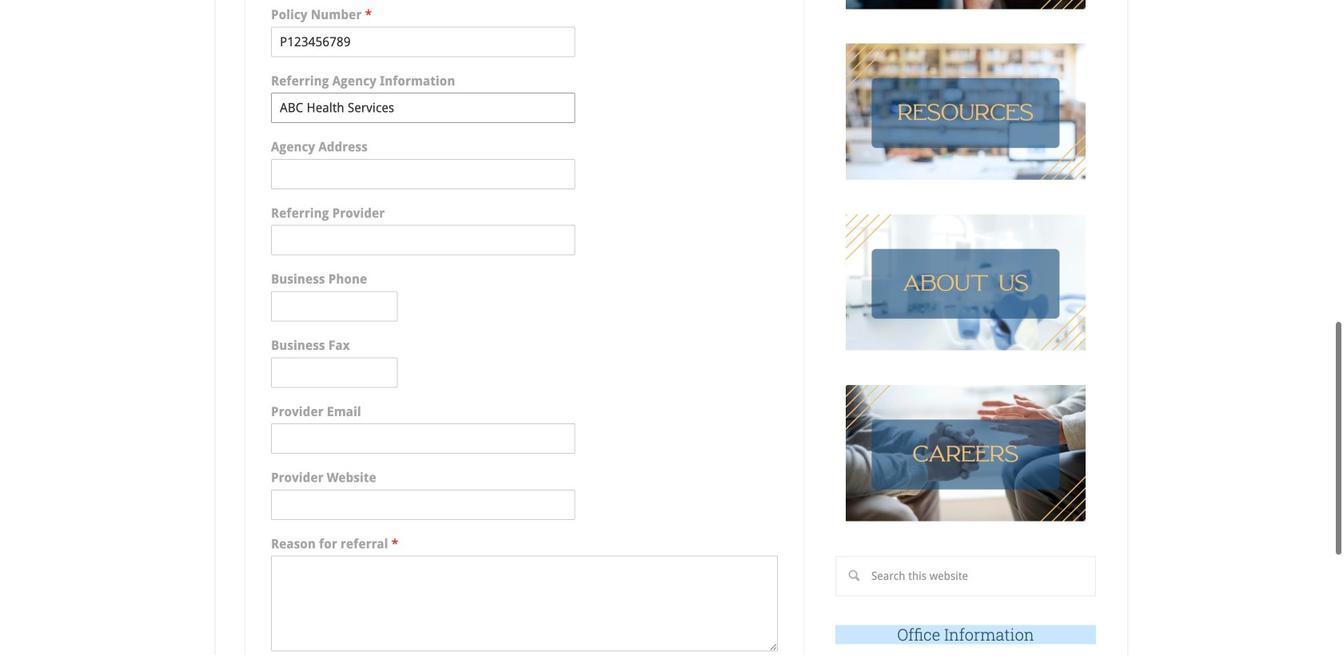 Task type: locate. For each thing, give the bounding box(es) containing it.
Agency Name text field
[[271, 93, 575, 123]]

None search field
[[836, 557, 1097, 597]]

None text field
[[271, 27, 575, 57], [271, 358, 398, 388], [271, 424, 575, 454], [271, 490, 575, 521], [271, 556, 778, 652], [271, 27, 575, 57], [271, 358, 398, 388], [271, 424, 575, 454], [271, 490, 575, 521], [271, 556, 778, 652]]

None text field
[[271, 159, 575, 189], [271, 225, 575, 256], [271, 292, 398, 322], [271, 159, 575, 189], [271, 225, 575, 256], [271, 292, 398, 322]]



Task type: vqa. For each thing, say whether or not it's contained in the screenshot.
number field
no



Task type: describe. For each thing, give the bounding box(es) containing it.
Search this website search field
[[836, 557, 1097, 597]]



